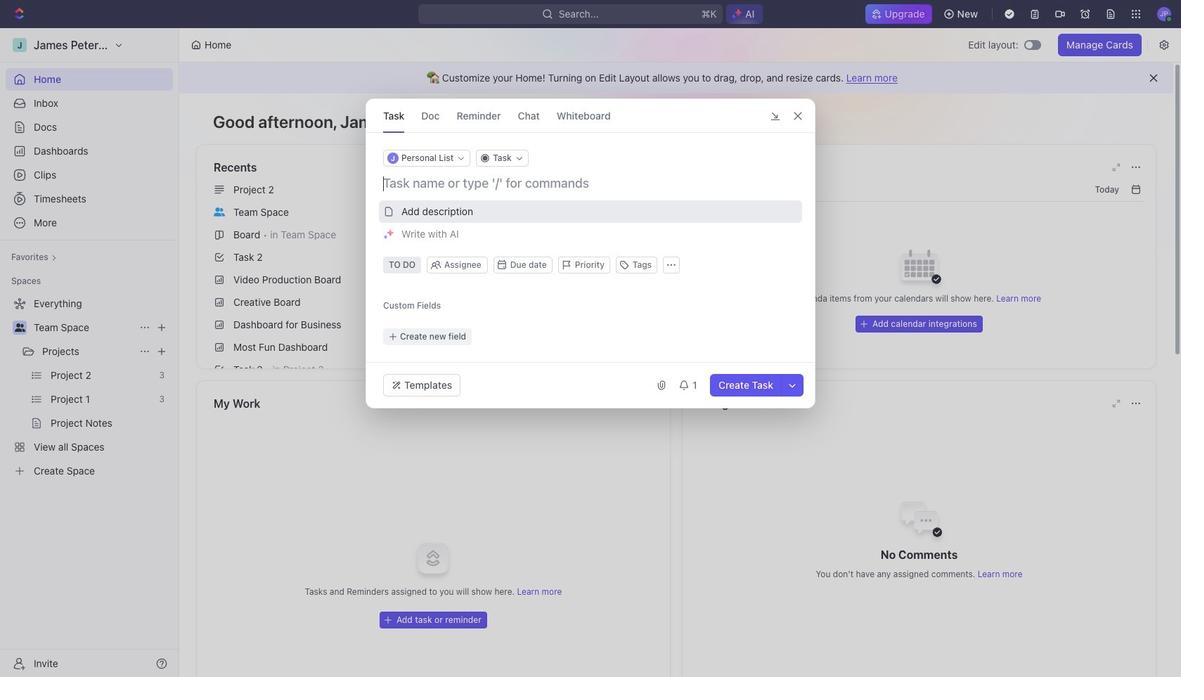 Task type: locate. For each thing, give the bounding box(es) containing it.
alert
[[179, 63, 1174, 94]]

user group image
[[14, 323, 25, 332]]

dialog
[[366, 98, 816, 409]]

user group image
[[214, 207, 225, 216]]

tree
[[6, 293, 173, 482]]

Task name or type '/' for commands text field
[[383, 175, 801, 192]]



Task type: describe. For each thing, give the bounding box(es) containing it.
sidebar navigation
[[0, 28, 179, 677]]

tree inside the sidebar navigation
[[6, 293, 173, 482]]



Task type: vqa. For each thing, say whether or not it's contained in the screenshot.
Project Management icon at the left bottom of the page
no



